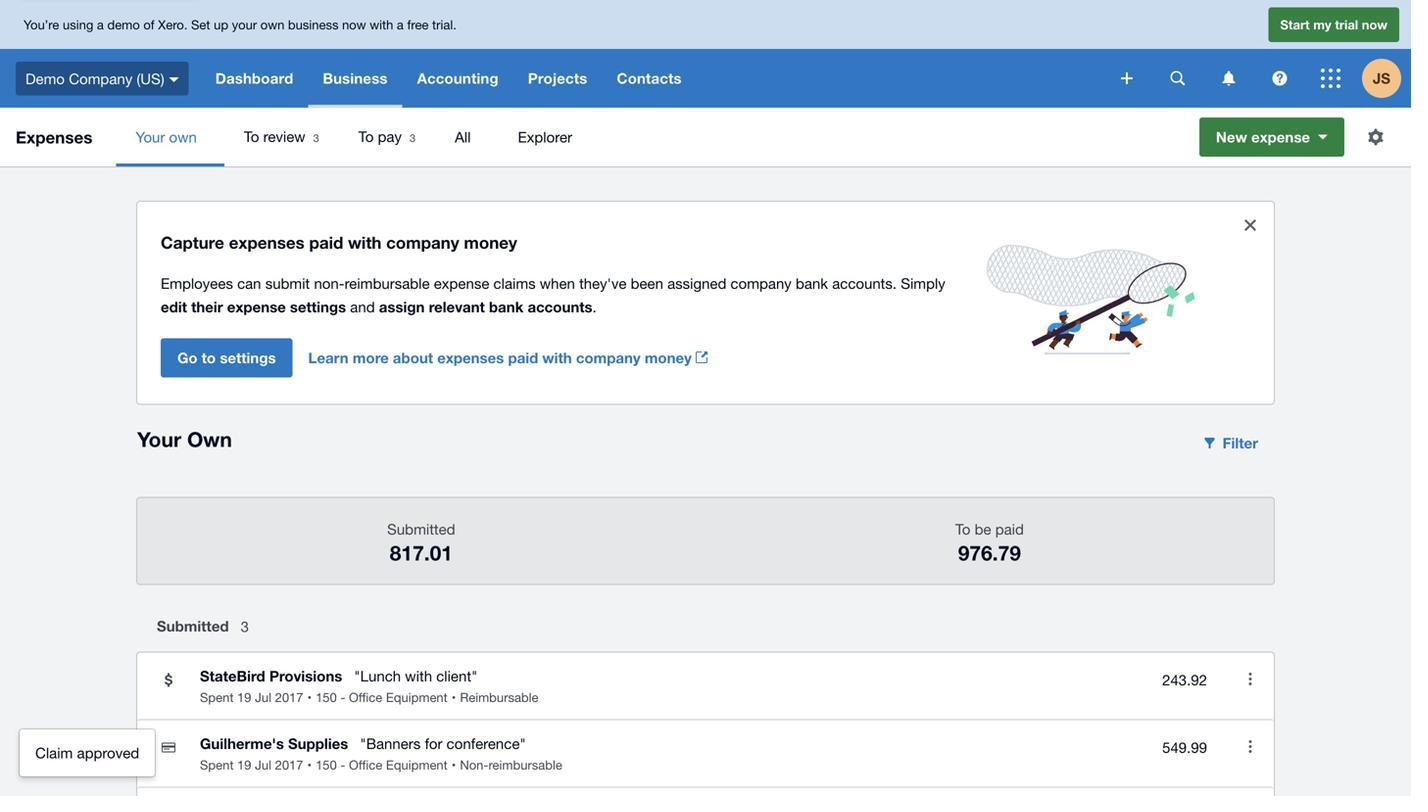 Task type: vqa. For each thing, say whether or not it's contained in the screenshot.
HB banner at the top
no



Task type: describe. For each thing, give the bounding box(es) containing it.
with up and
[[348, 232, 382, 252]]

• left non-
[[452, 758, 456, 773]]

paid for 976.79
[[995, 521, 1024, 538]]

demo
[[107, 17, 140, 32]]

go
[[177, 349, 198, 367]]

your
[[232, 17, 257, 32]]

company inside the employees can submit non-reimbursable expense claims when they've been assigned company bank accounts. simply edit their expense settings and assign relevant bank accounts .
[[731, 275, 792, 292]]

trial
[[1335, 17, 1358, 32]]

more
[[353, 349, 389, 367]]

employees can submit non-reimbursable expense claims when they've been assigned company bank accounts. simply edit their expense settings and assign relevant bank accounts .
[[161, 275, 945, 316]]

been
[[631, 275, 663, 292]]

- for guilherme's supplies
[[340, 758, 345, 773]]

can
[[237, 275, 261, 292]]

your for your own
[[137, 427, 181, 452]]

with left client"
[[405, 668, 432, 685]]

business button
[[308, 49, 402, 108]]

1 now from the left
[[342, 17, 366, 32]]

client"
[[436, 668, 478, 685]]

projects
[[528, 70, 587, 87]]

statebird provisions
[[200, 668, 342, 685]]

accounts
[[528, 298, 592, 316]]

supplies
[[288, 735, 348, 753]]

3 for review
[[313, 132, 319, 144]]

817.01
[[390, 541, 453, 565]]

1 horizontal spatial svg image
[[1321, 69, 1341, 88]]

spent for guilherme's supplies
[[200, 758, 234, 773]]

"banners
[[360, 735, 421, 753]]

guilherme's supplies
[[200, 735, 348, 753]]

• down supplies
[[307, 758, 312, 773]]

simply
[[901, 275, 945, 292]]

about
[[393, 349, 433, 367]]

review
[[263, 128, 305, 145]]

549.99
[[1162, 740, 1207, 757]]

all button
[[435, 108, 498, 167]]

filter button
[[1189, 424, 1274, 463]]

their
[[191, 298, 223, 316]]

explorer
[[518, 128, 572, 146]]

learn more about expenses paid with company money
[[308, 349, 692, 367]]

0 vertical spatial money
[[464, 232, 517, 252]]

1 vertical spatial reimbursable
[[488, 758, 562, 773]]

19 for guilherme's
[[237, 758, 251, 773]]

submitted 817.01
[[387, 521, 455, 565]]

submitted for submitted 817.01
[[387, 521, 455, 538]]

new
[[1216, 128, 1247, 146]]

jul for guilherme's
[[255, 758, 271, 773]]

claim approved
[[35, 745, 139, 762]]

employees
[[161, 275, 233, 292]]

start my trial now
[[1280, 17, 1388, 32]]

"lunch with client"
[[354, 668, 478, 685]]

"lunch
[[354, 668, 401, 685]]

see more options image
[[1231, 660, 1270, 699]]

and
[[350, 298, 375, 315]]

js button
[[1362, 49, 1411, 108]]

contacts
[[617, 70, 682, 87]]

- for statebird provisions
[[340, 690, 345, 706]]

assign
[[379, 298, 425, 316]]

be
[[975, 521, 991, 538]]

0 horizontal spatial svg image
[[1121, 73, 1133, 84]]

your own
[[136, 128, 197, 146]]

learn more about expenses paid with company money button
[[308, 338, 723, 378]]

"banners for conference"
[[360, 735, 526, 753]]

up
[[214, 17, 228, 32]]

provisions
[[269, 668, 342, 685]]

19 for statebird
[[237, 690, 251, 706]]

0 horizontal spatial company
[[386, 232, 459, 252]]

filter
[[1223, 435, 1258, 452]]

expenses inside button
[[437, 349, 504, 367]]

243.92
[[1162, 672, 1207, 689]]

2 a from the left
[[397, 17, 404, 32]]

to for to review 3
[[244, 128, 259, 145]]

assigned
[[667, 275, 727, 292]]

contacts button
[[602, 49, 696, 108]]

your own button
[[116, 108, 224, 167]]

3 for pay
[[410, 132, 416, 144]]

money inside button
[[645, 349, 692, 367]]

0 vertical spatial bank
[[796, 275, 828, 292]]

demo
[[25, 70, 65, 87]]

you're
[[24, 17, 59, 32]]

set
[[191, 17, 210, 32]]

office for statebird provisions
[[349, 690, 382, 706]]

see more options image
[[1231, 727, 1270, 767]]

using
[[63, 17, 93, 32]]

to review 3
[[244, 128, 319, 145]]

my
[[1313, 17, 1332, 32]]

when
[[540, 275, 575, 292]]

0 horizontal spatial 3
[[241, 618, 249, 635]]

you're using a demo of xero. set up your own business now with a free trial.
[[24, 17, 456, 32]]

demo company (us) button
[[0, 49, 201, 108]]

your for your own
[[136, 128, 165, 146]]

capture expenses paid with company money status
[[137, 202, 1274, 404]]

company
[[69, 70, 133, 87]]

company inside button
[[576, 349, 641, 367]]

business
[[288, 17, 339, 32]]

trial.
[[432, 17, 456, 32]]

claims
[[493, 275, 536, 292]]

2017 for supplies
[[275, 758, 303, 773]]

to pay 3
[[358, 128, 416, 145]]



Task type: locate. For each thing, give the bounding box(es) containing it.
dashboard
[[215, 70, 293, 87]]

submitted up "817.01"
[[387, 521, 455, 538]]

to left pay
[[358, 128, 374, 145]]

1 vertical spatial 19
[[237, 758, 251, 773]]

equipment for supplies
[[386, 758, 448, 773]]

your inside button
[[136, 128, 165, 146]]

spent 19 jul 2017 • 150 - office equipment • non-reimbursable
[[200, 758, 562, 773]]

money down been
[[645, 349, 692, 367]]

dashboard link
[[201, 49, 308, 108]]

approved
[[77, 745, 139, 762]]

company down the . on the left of page
[[576, 349, 641, 367]]

money
[[464, 232, 517, 252], [645, 349, 692, 367]]

non-
[[314, 275, 345, 292]]

0 horizontal spatial bank
[[489, 298, 524, 316]]

150 down provisions at the bottom left of the page
[[316, 690, 337, 706]]

0 vertical spatial reimbursable
[[345, 275, 430, 292]]

3 right "review"
[[313, 132, 319, 144]]

1 vertical spatial company
[[731, 275, 792, 292]]

accounting button
[[402, 49, 513, 108]]

now right business
[[342, 17, 366, 32]]

0 horizontal spatial own
[[169, 128, 197, 146]]

start
[[1280, 17, 1310, 32]]

1 horizontal spatial reimbursable
[[488, 758, 562, 773]]

submitted
[[387, 521, 455, 538], [157, 618, 229, 636]]

•
[[307, 690, 312, 706], [452, 690, 456, 706], [307, 758, 312, 773], [452, 758, 456, 773]]

2 horizontal spatial to
[[955, 521, 971, 538]]

they've
[[579, 275, 627, 292]]

2 horizontal spatial paid
[[995, 521, 1024, 538]]

1 2017 from the top
[[275, 690, 303, 706]]

0 vertical spatial jul
[[255, 690, 271, 706]]

1 spent from the top
[[200, 690, 234, 706]]

• down client"
[[452, 690, 456, 706]]

2 2017 from the top
[[275, 758, 303, 773]]

spent 19 jul 2017 • 150 - office equipment • reimbursable
[[200, 690, 538, 706]]

1 vertical spatial bank
[[489, 298, 524, 316]]

your own
[[137, 427, 232, 452]]

0 vertical spatial office
[[349, 690, 382, 706]]

1 vertical spatial 2017
[[275, 758, 303, 773]]

go to settings
[[177, 349, 276, 367]]

3 right pay
[[410, 132, 416, 144]]

reimbursable up assign
[[345, 275, 430, 292]]

company up assign
[[386, 232, 459, 252]]

of
[[143, 17, 154, 32]]

1 vertical spatial office
[[349, 758, 382, 773]]

1 a from the left
[[97, 17, 104, 32]]

reimbursable
[[345, 275, 430, 292], [488, 758, 562, 773]]

1 horizontal spatial 3
[[313, 132, 319, 144]]

edit
[[161, 298, 187, 316]]

money up claims
[[464, 232, 517, 252]]

1 vertical spatial money
[[645, 349, 692, 367]]

150 for guilherme's supplies
[[316, 758, 337, 773]]

1 vertical spatial own
[[169, 128, 197, 146]]

accounting
[[417, 70, 499, 87]]

new expense
[[1216, 128, 1310, 146]]

with inside button
[[542, 349, 572, 367]]

office for guilherme's supplies
[[349, 758, 382, 773]]

submitted up the statebird
[[157, 618, 229, 636]]

0 vertical spatial your
[[136, 128, 165, 146]]

spent down guilherme's at the bottom of the page
[[200, 758, 234, 773]]

svg image
[[1321, 69, 1341, 88], [1121, 73, 1133, 84]]

for
[[425, 735, 442, 753]]

to inside to be paid 976.79
[[955, 521, 971, 538]]

settings right to
[[220, 349, 276, 367]]

0 vertical spatial spent
[[200, 690, 234, 706]]

19 down the statebird
[[237, 690, 251, 706]]

- down provisions at the bottom left of the page
[[340, 690, 345, 706]]

2 vertical spatial company
[[576, 349, 641, 367]]

3 inside to review 3
[[313, 132, 319, 144]]

0 vertical spatial -
[[340, 690, 345, 706]]

your down (us)
[[136, 128, 165, 146]]

projects button
[[513, 49, 602, 108]]

-
[[340, 690, 345, 706], [340, 758, 345, 773]]

2 19 from the top
[[237, 758, 251, 773]]

0 vertical spatial expenses
[[229, 232, 305, 252]]

0 horizontal spatial money
[[464, 232, 517, 252]]

1 vertical spatial submitted
[[157, 618, 229, 636]]

0 vertical spatial expense
[[1251, 128, 1310, 146]]

0 vertical spatial equipment
[[386, 690, 448, 706]]

1 vertical spatial settings
[[220, 349, 276, 367]]

xero.
[[158, 17, 188, 32]]

(us)
[[137, 70, 164, 87]]

all
[[455, 128, 471, 146]]

paid inside to be paid 976.79
[[995, 521, 1024, 538]]

2 horizontal spatial company
[[731, 275, 792, 292]]

0 horizontal spatial paid
[[309, 232, 343, 252]]

1 horizontal spatial own
[[260, 17, 285, 32]]

1 horizontal spatial money
[[645, 349, 692, 367]]

jul
[[255, 690, 271, 706], [255, 758, 271, 773]]

2 vertical spatial paid
[[995, 521, 1024, 538]]

expense
[[1251, 128, 1310, 146], [434, 275, 489, 292], [227, 298, 286, 316]]

capture expenses paid with company money
[[161, 232, 517, 252]]

expenses up can
[[229, 232, 305, 252]]

2 150 from the top
[[316, 758, 337, 773]]

company right assigned
[[731, 275, 792, 292]]

guilherme's
[[200, 735, 284, 753]]

expenses
[[229, 232, 305, 252], [437, 349, 504, 367]]

2017 for provisions
[[275, 690, 303, 706]]

office
[[349, 690, 382, 706], [349, 758, 382, 773]]

paid right the be
[[995, 521, 1024, 538]]

expense inside popup button
[[1251, 128, 1310, 146]]

0 vertical spatial paid
[[309, 232, 343, 252]]

a right using
[[97, 17, 104, 32]]

- down supplies
[[340, 758, 345, 773]]

1 horizontal spatial paid
[[508, 349, 538, 367]]

paid down accounts
[[508, 349, 538, 367]]

0 horizontal spatial submitted
[[157, 618, 229, 636]]

1 horizontal spatial expense
[[434, 275, 489, 292]]

1 jul from the top
[[255, 690, 271, 706]]

non-
[[460, 758, 488, 773]]

1 horizontal spatial expenses
[[437, 349, 504, 367]]

1 vertical spatial jul
[[255, 758, 271, 773]]

settings inside the employees can submit non-reimbursable expense claims when they've been assigned company bank accounts. simply edit their expense settings and assign relevant bank accounts .
[[290, 298, 346, 316]]

150 for statebird provisions
[[316, 690, 337, 706]]

1 horizontal spatial bank
[[796, 275, 828, 292]]

0 vertical spatial 2017
[[275, 690, 303, 706]]

0 vertical spatial company
[[386, 232, 459, 252]]

settings
[[290, 298, 346, 316], [220, 349, 276, 367]]

a
[[97, 17, 104, 32], [397, 17, 404, 32]]

business
[[323, 70, 388, 87]]

0 horizontal spatial now
[[342, 17, 366, 32]]

3 up the statebird
[[241, 618, 249, 635]]

svg image inside demo company (us) popup button
[[169, 77, 179, 82]]

relevant
[[429, 298, 485, 316]]

learn more about expenses paid with company money link
[[308, 338, 723, 378]]

19
[[237, 690, 251, 706], [237, 758, 251, 773]]

paid
[[309, 232, 343, 252], [508, 349, 538, 367], [995, 521, 1024, 538]]

now right the trial on the top of page
[[1362, 17, 1388, 32]]

reimbursable down conference"
[[488, 758, 562, 773]]

explorer button
[[498, 108, 600, 167]]

1 150 from the top
[[316, 690, 337, 706]]

0 vertical spatial settings
[[290, 298, 346, 316]]

2 jul from the top
[[255, 758, 271, 773]]

settings menu image
[[1356, 118, 1395, 157]]

company
[[386, 232, 459, 252], [731, 275, 792, 292], [576, 349, 641, 367]]

to be paid 976.79
[[955, 521, 1024, 565]]

0 horizontal spatial reimbursable
[[345, 275, 430, 292]]

conference"
[[447, 735, 526, 753]]

0 horizontal spatial a
[[97, 17, 104, 32]]

jul down guilherme's supplies
[[255, 758, 271, 773]]

2 horizontal spatial expense
[[1251, 128, 1310, 146]]

2017 down guilherme's supplies
[[275, 758, 303, 773]]

2 office from the top
[[349, 758, 382, 773]]

office down "banners
[[349, 758, 382, 773]]

own
[[187, 427, 232, 452]]

statebird
[[200, 668, 265, 685]]

svg image
[[1171, 71, 1185, 86], [1222, 71, 1235, 86], [1272, 71, 1287, 86], [169, 77, 179, 82]]

• down provisions at the bottom left of the page
[[307, 690, 312, 706]]

paid for with
[[309, 232, 343, 252]]

1 vertical spatial paid
[[508, 349, 538, 367]]

0 vertical spatial submitted
[[387, 521, 455, 538]]

demo company (us)
[[25, 70, 164, 87]]

1 horizontal spatial settings
[[290, 298, 346, 316]]

own inside button
[[169, 128, 197, 146]]

go to settings button
[[161, 338, 293, 378]]

learn
[[308, 349, 349, 367]]

reimbursable
[[460, 690, 538, 706]]

2 now from the left
[[1362, 17, 1388, 32]]

1 vertical spatial expense
[[434, 275, 489, 292]]

bank
[[796, 275, 828, 292], [489, 298, 524, 316]]

a left free
[[397, 17, 404, 32]]

to left "review"
[[244, 128, 259, 145]]

0 vertical spatial 150
[[316, 690, 337, 706]]

spent down the statebird
[[200, 690, 234, 706]]

your
[[136, 128, 165, 146], [137, 427, 181, 452]]

accounts.
[[832, 275, 897, 292]]

2 vertical spatial expense
[[227, 298, 286, 316]]

0 horizontal spatial to
[[244, 128, 259, 145]]

spent for statebird provisions
[[200, 690, 234, 706]]

.
[[592, 298, 597, 315]]

976.79
[[958, 541, 1021, 565]]

1 vertical spatial expenses
[[437, 349, 504, 367]]

jul for statebird
[[255, 690, 271, 706]]

now
[[342, 17, 366, 32], [1362, 17, 1388, 32]]

2 equipment from the top
[[386, 758, 448, 773]]

go to settings link
[[161, 338, 308, 378]]

2 spent from the top
[[200, 758, 234, 773]]

1 horizontal spatial submitted
[[387, 521, 455, 538]]

with left free
[[370, 17, 393, 32]]

0 vertical spatial own
[[260, 17, 285, 32]]

0 horizontal spatial expenses
[[229, 232, 305, 252]]

spent
[[200, 690, 234, 706], [200, 758, 234, 773]]

jul down the statebird provisions
[[255, 690, 271, 706]]

1 vertical spatial -
[[340, 758, 345, 773]]

1 horizontal spatial now
[[1362, 17, 1388, 32]]

2 - from the top
[[340, 758, 345, 773]]

equipment for provisions
[[386, 690, 448, 706]]

settings down the non- at the left
[[290, 298, 346, 316]]

free
[[407, 17, 429, 32]]

1 horizontal spatial to
[[358, 128, 374, 145]]

equipment down "lunch with client"
[[386, 690, 448, 706]]

150 down supplies
[[316, 758, 337, 773]]

to
[[202, 349, 216, 367]]

1 19 from the top
[[237, 690, 251, 706]]

1 equipment from the top
[[386, 690, 448, 706]]

bank down claims
[[489, 298, 524, 316]]

equipment down for
[[386, 758, 448, 773]]

expenses
[[16, 127, 92, 147]]

paid up the non- at the left
[[309, 232, 343, 252]]

to left the be
[[955, 521, 971, 538]]

3 inside to pay 3
[[410, 132, 416, 144]]

settings inside button
[[220, 349, 276, 367]]

js
[[1373, 70, 1391, 87]]

expenses down relevant at left top
[[437, 349, 504, 367]]

1 vertical spatial 150
[[316, 758, 337, 773]]

3
[[313, 132, 319, 144], [410, 132, 416, 144], [241, 618, 249, 635]]

to for to pay 3
[[358, 128, 374, 145]]

expense up relevant at left top
[[434, 275, 489, 292]]

to for to be paid 976.79
[[955, 521, 971, 538]]

office down "lunch
[[349, 690, 382, 706]]

banner containing dashboard
[[0, 0, 1411, 108]]

banner
[[0, 0, 1411, 108]]

1 vertical spatial spent
[[200, 758, 234, 773]]

claim
[[35, 745, 73, 762]]

2017 down provisions at the bottom left of the page
[[275, 690, 303, 706]]

19 down guilherme's at the bottom of the page
[[237, 758, 251, 773]]

paid inside learn more about expenses paid with company money button
[[508, 349, 538, 367]]

0 horizontal spatial expense
[[227, 298, 286, 316]]

submitted for submitted
[[157, 618, 229, 636]]

reimbursable inside the employees can submit non-reimbursable expense claims when they've been assigned company bank accounts. simply edit their expense settings and assign relevant bank accounts .
[[345, 275, 430, 292]]

bank left the accounts.
[[796, 275, 828, 292]]

new expense button
[[1199, 118, 1345, 157]]

1 horizontal spatial company
[[576, 349, 641, 367]]

expense right new
[[1251, 128, 1310, 146]]

with
[[370, 17, 393, 32], [348, 232, 382, 252], [542, 349, 572, 367], [405, 668, 432, 685]]

1 vertical spatial equipment
[[386, 758, 448, 773]]

0 horizontal spatial settings
[[220, 349, 276, 367]]

1 vertical spatial your
[[137, 427, 181, 452]]

0 vertical spatial 19
[[237, 690, 251, 706]]

postal workers catching money image
[[963, 221, 1219, 378]]

1 office from the top
[[349, 690, 382, 706]]

2 horizontal spatial 3
[[410, 132, 416, 144]]

1 horizontal spatial a
[[397, 17, 404, 32]]

expense down can
[[227, 298, 286, 316]]

submit
[[265, 275, 310, 292]]

1 - from the top
[[340, 690, 345, 706]]

with down accounts
[[542, 349, 572, 367]]

your left own
[[137, 427, 181, 452]]



